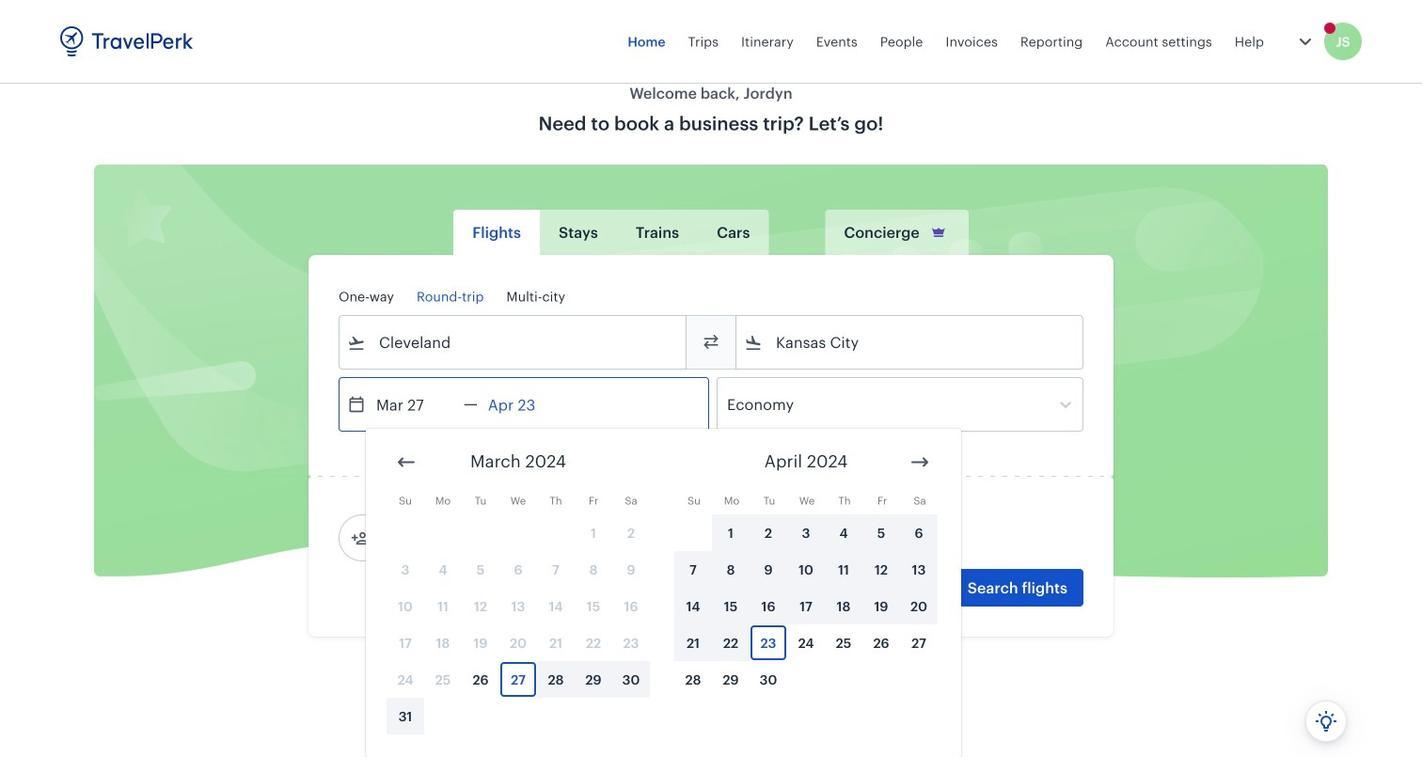 Task type: describe. For each thing, give the bounding box(es) containing it.
calendar application
[[366, 429, 1422, 757]]

move backward to switch to the previous month. image
[[395, 451, 418, 474]]

move forward to switch to the next month. image
[[909, 451, 931, 474]]



Task type: locate. For each thing, give the bounding box(es) containing it.
Return text field
[[478, 378, 576, 431]]

Add first traveler search field
[[370, 523, 565, 553]]

From search field
[[366, 327, 661, 357]]

Depart text field
[[366, 378, 464, 431]]

To search field
[[763, 327, 1058, 357]]



